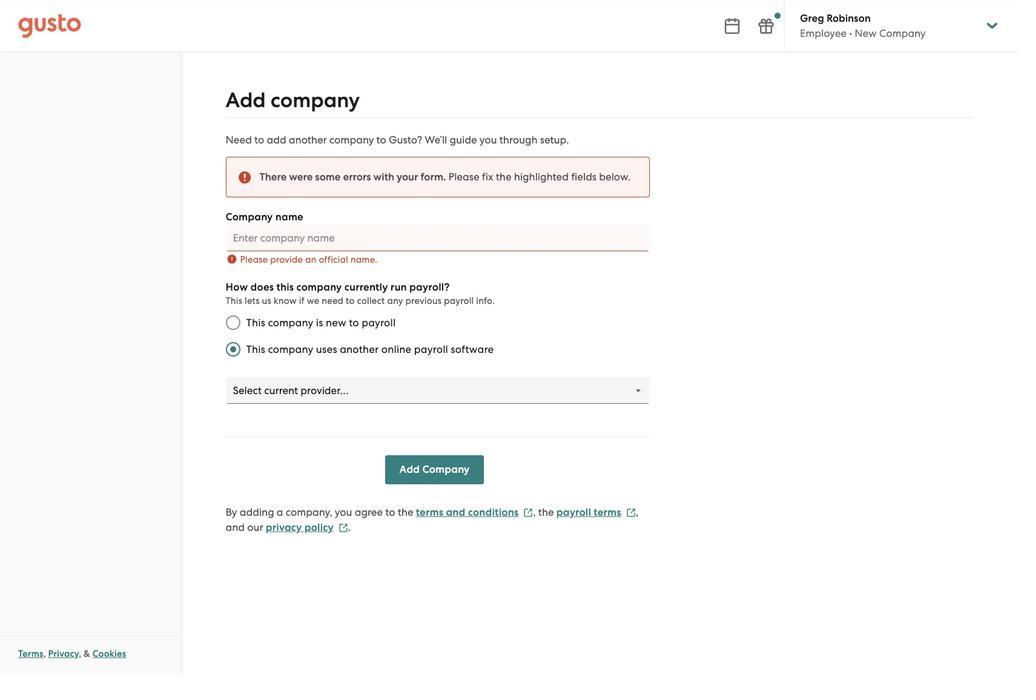 Task type: locate. For each thing, give the bounding box(es) containing it.
company for add company
[[271, 88, 360, 113]]

0 horizontal spatial and
[[226, 522, 245, 534]]

opens in a new tab image right conditions
[[524, 508, 534, 518]]

to right agree
[[386, 507, 396, 519]]

employee
[[801, 27, 847, 39]]

please up the does on the left of page
[[240, 255, 268, 265]]

company left name
[[226, 211, 273, 224]]

this company uses another online payroll software
[[246, 344, 494, 356]]

company down know
[[268, 317, 314, 329]]

Company name field
[[226, 225, 650, 252]]

0 vertical spatial company
[[880, 27, 926, 39]]

this for this company is new to payroll
[[246, 317, 265, 329]]

company inside greg robinson employee • new company
[[880, 27, 926, 39]]

software
[[451, 344, 494, 356]]

and left conditions
[[446, 507, 466, 519]]

payroll
[[444, 296, 474, 307], [362, 317, 396, 329], [414, 344, 448, 356], [557, 507, 592, 519]]

by adding a company, you agree to the
[[226, 507, 414, 519]]

2 horizontal spatial company
[[880, 27, 926, 39]]

another for company
[[289, 134, 327, 146]]

1 horizontal spatial and
[[446, 507, 466, 519]]

the right agree
[[398, 507, 414, 519]]

greg
[[801, 12, 825, 25]]

collect
[[357, 296, 385, 307]]

gusto?
[[389, 134, 423, 146]]

and down by
[[226, 522, 245, 534]]

0 horizontal spatial terms
[[416, 507, 444, 519]]

company up terms and conditions on the bottom of the page
[[423, 464, 470, 476]]

This company uses another online payroll software radio
[[220, 336, 246, 363]]

policy
[[305, 522, 334, 535]]

1 horizontal spatial company
[[423, 464, 470, 476]]

payroll terms link
[[557, 507, 636, 519]]

the
[[496, 171, 512, 183], [398, 507, 414, 519], [539, 507, 554, 519]]

payroll inside how does this company currently run payroll? this lets us know if we need to collect any previous payroll info.
[[444, 296, 474, 307]]

, and our
[[226, 507, 639, 534]]

name
[[276, 211, 304, 224]]

,
[[534, 507, 536, 519], [636, 507, 639, 519], [43, 649, 46, 660], [79, 649, 81, 660]]

to left gusto? at the left top of page
[[377, 134, 387, 146]]

This company is new to payroll radio
[[220, 310, 246, 336]]

this down lets
[[246, 317, 265, 329]]

company left the "uses"
[[268, 344, 314, 356]]

we'll
[[425, 134, 447, 146]]

1 horizontal spatial terms
[[594, 507, 622, 519]]

payroll left the info.
[[444, 296, 474, 307]]

0 vertical spatial this
[[226, 296, 243, 307]]

1 vertical spatial another
[[340, 344, 379, 356]]

add up , and our
[[400, 464, 420, 476]]

cookies
[[93, 649, 126, 660]]

0 horizontal spatial the
[[398, 507, 414, 519]]

0 horizontal spatial another
[[289, 134, 327, 146]]

opens in a new tab image inside the terms and conditions link
[[524, 508, 534, 518]]

company
[[880, 27, 926, 39], [226, 211, 273, 224], [423, 464, 470, 476]]

fix
[[482, 171, 494, 183]]

info.
[[477, 296, 495, 307]]

, right payroll terms
[[636, 507, 639, 519]]

0 horizontal spatial company
[[226, 211, 273, 224]]

cookies button
[[93, 647, 126, 662]]

1 horizontal spatial the
[[496, 171, 512, 183]]

add
[[226, 88, 266, 113], [400, 464, 420, 476]]

opens in a new tab image inside privacy policy link
[[339, 523, 348, 533]]

0 vertical spatial please
[[449, 171, 480, 183]]

a
[[277, 507, 283, 519]]

1 vertical spatial and
[[226, 522, 245, 534]]

0 vertical spatial opens in a new tab image
[[524, 508, 534, 518]]

this down the this company is new to payroll radio
[[246, 344, 265, 356]]

greg robinson employee • new company
[[801, 12, 926, 39]]

2 terms from the left
[[594, 507, 622, 519]]

terms down add company button
[[416, 507, 444, 519]]

this down how
[[226, 296, 243, 307]]

this inside how does this company currently run payroll? this lets us know if we need to collect any previous payroll info.
[[226, 296, 243, 307]]

terms left opens in a new tab icon
[[594, 507, 622, 519]]

company up we
[[297, 281, 342, 294]]

company inside how does this company currently run payroll? this lets us know if we need to collect any previous payroll info.
[[297, 281, 342, 294]]

the left payroll terms
[[539, 507, 554, 519]]

payroll right online
[[414, 344, 448, 356]]

to
[[255, 134, 264, 146], [377, 134, 387, 146], [346, 296, 355, 307], [349, 317, 359, 329], [386, 507, 396, 519]]

1 vertical spatial please
[[240, 255, 268, 265]]

company up add
[[271, 88, 360, 113]]

you
[[480, 134, 497, 146], [335, 507, 352, 519]]

terms and conditions
[[416, 507, 519, 519]]

and
[[446, 507, 466, 519], [226, 522, 245, 534]]

adding
[[240, 507, 274, 519]]

opens in a new tab image for terms and conditions
[[524, 508, 534, 518]]

1 horizontal spatial add
[[400, 464, 420, 476]]

.
[[348, 522, 351, 534]]

the inside there were some errors with your form. please fix the highlighted fields below.
[[496, 171, 512, 183]]

1 vertical spatial opens in a new tab image
[[339, 523, 348, 533]]

company right 'new'
[[880, 27, 926, 39]]

and for conditions
[[446, 507, 466, 519]]

another right add
[[289, 134, 327, 146]]

to right need
[[346, 296, 355, 307]]

payroll right , the on the right bottom of page
[[557, 507, 592, 519]]

0 horizontal spatial add
[[226, 88, 266, 113]]

, right conditions
[[534, 507, 536, 519]]

does
[[251, 281, 274, 294]]

2 vertical spatial company
[[423, 464, 470, 476]]

please left fix
[[449, 171, 480, 183]]

this
[[226, 296, 243, 307], [246, 317, 265, 329], [246, 344, 265, 356]]

previous
[[406, 296, 442, 307]]

robinson
[[827, 12, 871, 25]]

1 vertical spatial add
[[400, 464, 420, 476]]

please
[[449, 171, 480, 183], [240, 255, 268, 265]]

opens in a new tab image
[[524, 508, 534, 518], [339, 523, 348, 533]]

there were some errors with your form. please fix the highlighted fields below.
[[260, 171, 631, 184]]

add for add company
[[226, 88, 266, 113]]

you up .
[[335, 507, 352, 519]]

how does this company currently run payroll? this lets us know if we need to collect any previous payroll info.
[[226, 281, 495, 307]]

and inside , and our
[[226, 522, 245, 534]]

add company
[[400, 464, 470, 476]]

1 vertical spatial you
[[335, 507, 352, 519]]

our
[[247, 522, 263, 534]]

0 vertical spatial and
[[446, 507, 466, 519]]

another
[[289, 134, 327, 146], [340, 344, 379, 356]]

opens in a new tab image
[[627, 508, 636, 518]]

0 horizontal spatial you
[[335, 507, 352, 519]]

1 vertical spatial this
[[246, 317, 265, 329]]

company
[[271, 88, 360, 113], [330, 134, 374, 146], [297, 281, 342, 294], [268, 317, 314, 329], [268, 344, 314, 356]]

to inside how does this company currently run payroll? this lets us know if we need to collect any previous payroll info.
[[346, 296, 355, 307]]

company up errors
[[330, 134, 374, 146]]

official
[[319, 255, 348, 265]]

0 horizontal spatial opens in a new tab image
[[339, 523, 348, 533]]

0 vertical spatial add
[[226, 88, 266, 113]]

you right 'guide'
[[480, 134, 497, 146]]

1 vertical spatial company
[[226, 211, 273, 224]]

is
[[316, 317, 323, 329]]

1 horizontal spatial opens in a new tab image
[[524, 508, 534, 518]]

and for our
[[226, 522, 245, 534]]

terms link
[[18, 649, 43, 660]]

1 horizontal spatial please
[[449, 171, 480, 183]]

add company
[[226, 88, 360, 113]]

with
[[374, 171, 395, 184]]

another right the "uses"
[[340, 344, 379, 356]]

company name
[[226, 211, 304, 224]]

add inside button
[[400, 464, 420, 476]]

agree
[[355, 507, 383, 519]]

highlighted
[[514, 171, 569, 183]]

1 horizontal spatial another
[[340, 344, 379, 356]]

privacy policy
[[266, 522, 334, 535]]

0 vertical spatial another
[[289, 134, 327, 146]]

add up need
[[226, 88, 266, 113]]

&
[[84, 649, 90, 660]]

1 horizontal spatial you
[[480, 134, 497, 146]]

the right fix
[[496, 171, 512, 183]]

opens in a new tab image right policy
[[339, 523, 348, 533]]

terms
[[416, 507, 444, 519], [594, 507, 622, 519]]

company for this company is new to payroll
[[268, 317, 314, 329]]

1 terms from the left
[[416, 507, 444, 519]]

2 vertical spatial this
[[246, 344, 265, 356]]



Task type: vqa. For each thing, say whether or not it's contained in the screenshot.
"Add" in the Add Company button
yes



Task type: describe. For each thing, give the bounding box(es) containing it.
add for add company
[[400, 464, 420, 476]]

payroll?
[[410, 281, 450, 294]]

payroll terms
[[557, 507, 622, 519]]

errors
[[343, 171, 371, 184]]

below.
[[600, 171, 631, 183]]

, left privacy link on the bottom left of page
[[43, 649, 46, 660]]

lets
[[245, 296, 260, 307]]

privacy policy link
[[266, 522, 348, 535]]

company inside add company button
[[423, 464, 470, 476]]

us
[[262, 296, 272, 307]]

privacy link
[[48, 649, 79, 660]]

another for online
[[340, 344, 379, 356]]

conditions
[[468, 507, 519, 519]]

, left &
[[79, 649, 81, 660]]

, inside , and our
[[636, 507, 639, 519]]

through
[[500, 134, 538, 146]]

2 horizontal spatial the
[[539, 507, 554, 519]]

setup.
[[540, 134, 569, 146]]

opens in a new tab image for privacy policy
[[339, 523, 348, 533]]

need
[[322, 296, 344, 307]]

terms , privacy , & cookies
[[18, 649, 126, 660]]

please inside there were some errors with your form. please fix the highlighted fields below.
[[449, 171, 480, 183]]

if
[[299, 296, 305, 307]]

•
[[850, 27, 853, 39]]

0 horizontal spatial please
[[240, 255, 268, 265]]

terms
[[18, 649, 43, 660]]

, the
[[534, 507, 554, 519]]

add company button
[[385, 456, 485, 485]]

gusto navigation element
[[0, 52, 181, 101]]

terms and conditions link
[[416, 507, 534, 519]]

any
[[388, 296, 403, 307]]

guide
[[450, 134, 477, 146]]

company,
[[286, 507, 333, 519]]

this for this company uses another online payroll software
[[246, 344, 265, 356]]

need
[[226, 134, 252, 146]]

add
[[267, 134, 286, 146]]

new
[[326, 317, 347, 329]]

fields
[[572, 171, 597, 183]]

how
[[226, 281, 248, 294]]

your
[[397, 171, 419, 184]]

an
[[305, 255, 317, 265]]

form.
[[421, 171, 446, 184]]

this company is new to payroll
[[246, 317, 396, 329]]

0 vertical spatial you
[[480, 134, 497, 146]]

we
[[307, 296, 320, 307]]

privacy
[[48, 649, 79, 660]]

provide
[[270, 255, 303, 265]]

online
[[382, 344, 412, 356]]

currently
[[345, 281, 388, 294]]

were
[[289, 171, 313, 184]]

by
[[226, 507, 237, 519]]

company for this company uses another online payroll software
[[268, 344, 314, 356]]

there
[[260, 171, 287, 184]]

to left add
[[255, 134, 264, 146]]

run
[[391, 281, 407, 294]]

payroll down 'collect' at top
[[362, 317, 396, 329]]

please provide an official name.
[[240, 255, 378, 265]]

need to add another company to gusto? we'll guide you through setup.
[[226, 134, 569, 146]]

home image
[[18, 14, 81, 38]]

new
[[855, 27, 877, 39]]

privacy
[[266, 522, 302, 535]]

this
[[277, 281, 294, 294]]

some
[[315, 171, 341, 184]]

name.
[[351, 255, 378, 265]]

uses
[[316, 344, 337, 356]]

to right new
[[349, 317, 359, 329]]

know
[[274, 296, 297, 307]]



